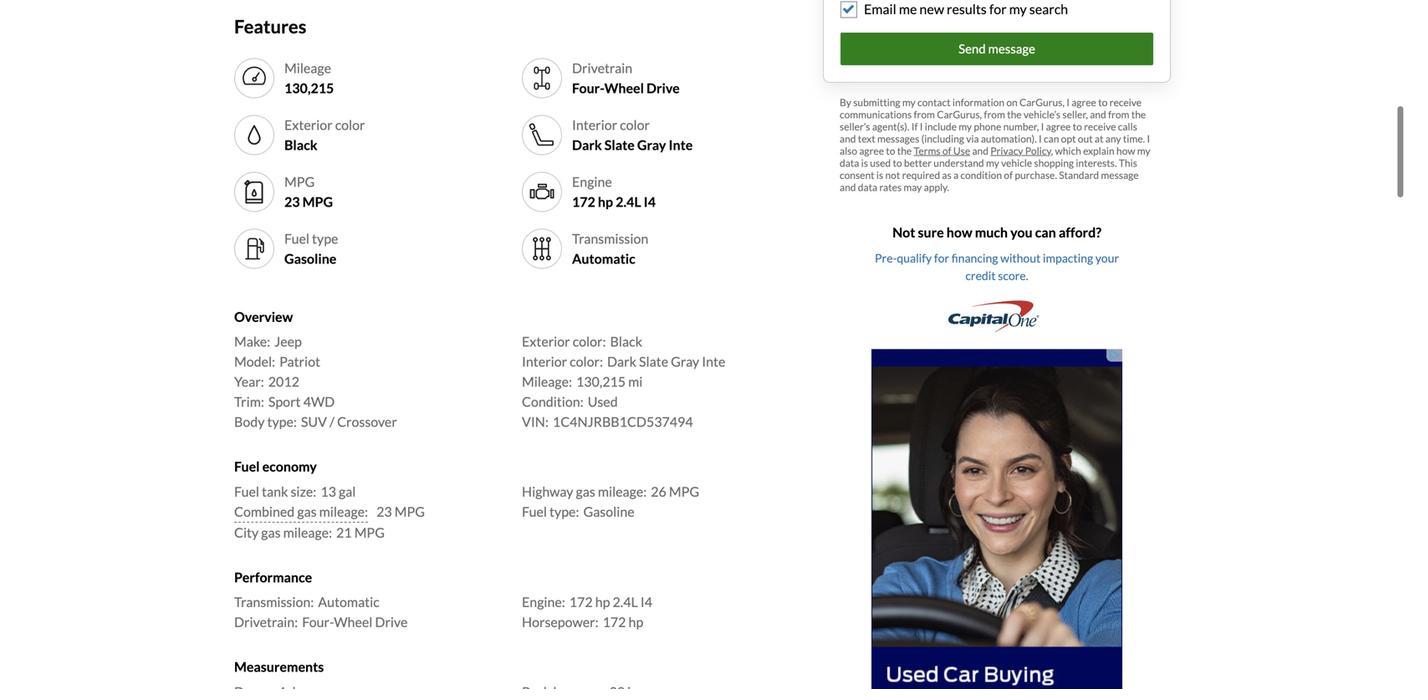 Task type: vqa. For each thing, say whether or not it's contained in the screenshot.
Information
yes



Task type: describe. For each thing, give the bounding box(es) containing it.
agent(s).
[[872, 120, 910, 132]]

exterior for exterior color black
[[284, 117, 333, 133]]

and right seller,
[[1090, 108, 1107, 120]]

suv
[[301, 414, 327, 430]]

fuel tank size: 13 gal combined gas mileage: 23 mpg city gas mileage: 21 mpg
[[234, 483, 425, 541]]

my left search
[[1010, 1, 1027, 17]]

engine image
[[529, 179, 556, 205]]

messages
[[878, 132, 920, 145]]

purchase.
[[1015, 169, 1057, 181]]

automatic for transmission
[[572, 251, 636, 267]]

type
[[312, 230, 338, 247]]

mileage 130,215
[[284, 60, 334, 96]]

advertisement region
[[872, 349, 1123, 689]]

inte inside exterior color: black interior color: dark slate gray inte mileage: 130,215 mi condition: used vin: 1c4njrbb1cd537494
[[702, 354, 726, 370]]

type: inside highway gas mileage: 26 mpg fuel type: gasoline
[[550, 504, 579, 520]]

transmission
[[572, 230, 649, 247]]

mileage
[[284, 60, 331, 76]]

vehicle
[[1002, 157, 1032, 169]]

exterior color image
[[241, 122, 268, 149]]

2 vertical spatial mileage:
[[283, 524, 332, 541]]

drivetrain
[[572, 60, 633, 76]]

standard
[[1059, 169, 1099, 181]]

calls
[[1118, 120, 1138, 132]]

fuel for fuel economy
[[234, 459, 260, 475]]

credit
[[966, 268, 996, 283]]

can inside by submitting my contact information on cargurus, i agree to receive communications from cargurus, from the vehicle's seller, and from the seller's agent(s). if i include my phone number, i agree to receive calls and text messages (including via automation). i can opt out at any time. i also agree to the
[[1044, 132, 1059, 145]]

include
[[925, 120, 957, 132]]

2 horizontal spatial agree
[[1072, 96, 1097, 108]]

pre-qualify for financing without impacting your credit score.
[[875, 251, 1119, 283]]

financing
[[952, 251, 998, 265]]

vehicle's
[[1024, 108, 1061, 120]]

search
[[1030, 1, 1068, 17]]

shopping
[[1034, 157, 1074, 169]]

of inside , which explain how my data is used to better understand my vehicle shopping interests. this consent is not required as a condition of purchase. standard message and data rates may apply.
[[1004, 169, 1013, 181]]

four- inside "transmission: automatic drivetrain: four-wheel drive"
[[302, 614, 334, 630]]

fuel for fuel tank size: 13 gal combined gas mileage: 23 mpg city gas mileage: 21 mpg
[[234, 483, 259, 500]]

and right use
[[973, 145, 989, 157]]

horsepower:
[[522, 614, 599, 630]]

0 vertical spatial data
[[840, 157, 860, 169]]

send message
[[959, 41, 1036, 56]]

out
[[1078, 132, 1093, 145]]

drivetrain four-wheel drive
[[572, 60, 680, 96]]

sure
[[918, 224, 944, 240]]

submitting
[[854, 96, 901, 108]]

26
[[651, 483, 667, 500]]

performance
[[234, 569, 312, 586]]

mpg image
[[241, 179, 268, 205]]

terms of use and privacy policy
[[914, 145, 1051, 157]]

i right if
[[920, 120, 923, 132]]

also
[[840, 145, 858, 157]]

0 horizontal spatial is
[[861, 157, 868, 169]]

wheel inside 'drivetrain four-wheel drive'
[[605, 80, 644, 96]]

2.4l for engine 172 hp 2.4l i4
[[616, 194, 641, 210]]

exterior color black
[[284, 117, 365, 153]]

to left at
[[1073, 120, 1082, 132]]

0 vertical spatial 130,215
[[284, 80, 334, 96]]

1 vertical spatial data
[[858, 181, 878, 193]]

slate inside exterior color: black interior color: dark slate gray inte mileage: 130,215 mi condition: used vin: 1c4njrbb1cd537494
[[639, 354, 669, 370]]

patriot
[[280, 354, 320, 370]]

my down calls
[[1138, 145, 1151, 157]]

2 vertical spatial hp
[[629, 614, 644, 630]]

2.4l for engine: 172 hp 2.4l i4 horsepower: 172 hp
[[613, 594, 638, 610]]

3 from from the left
[[1109, 108, 1130, 120]]

score.
[[998, 268, 1029, 283]]

to down the agent(s).
[[886, 145, 896, 157]]

2 vertical spatial agree
[[860, 145, 884, 157]]

overview
[[234, 309, 293, 325]]

i left the , at right
[[1039, 132, 1042, 145]]

1 horizontal spatial is
[[877, 169, 884, 181]]

used
[[588, 394, 618, 410]]

four- inside 'drivetrain four-wheel drive'
[[572, 80, 605, 96]]

by
[[840, 96, 852, 108]]

(including
[[922, 132, 965, 145]]

information
[[953, 96, 1005, 108]]

fuel type gasoline
[[284, 230, 338, 267]]

transmission:
[[234, 594, 314, 610]]

mileage:
[[522, 374, 572, 390]]

1 vertical spatial can
[[1035, 224, 1056, 240]]

may
[[904, 181, 922, 193]]

fuel economy
[[234, 459, 317, 475]]

gal
[[339, 483, 356, 500]]

mpg 23 mpg
[[284, 174, 333, 210]]

0 horizontal spatial the
[[898, 145, 912, 157]]

time.
[[1123, 132, 1145, 145]]

1c4njrbb1cd537494
[[553, 414, 693, 430]]

much
[[975, 224, 1008, 240]]

new
[[920, 1, 945, 17]]

fuel for fuel type gasoline
[[284, 230, 310, 247]]

transmission automatic
[[572, 230, 649, 267]]

exterior color: black interior color: dark slate gray inte mileage: 130,215 mi condition: used vin: 1c4njrbb1cd537494
[[522, 334, 726, 430]]

on
[[1007, 96, 1018, 108]]

not sure how much you can afford?
[[893, 224, 1102, 240]]

mileage image
[[241, 65, 268, 92]]

message inside , which explain how my data is used to better understand my vehicle shopping interests. this consent is not required as a condition of purchase. standard message and data rates may apply.
[[1101, 169, 1139, 181]]

crossover
[[337, 414, 397, 430]]

black for color
[[284, 137, 318, 153]]

color for exterior color
[[335, 117, 365, 133]]

results
[[947, 1, 987, 17]]

inte inside interior color dark slate gray inte
[[669, 137, 693, 153]]

apply.
[[924, 181, 950, 193]]

fuel type image
[[241, 236, 268, 262]]

highway
[[522, 483, 573, 500]]

1 horizontal spatial gas
[[297, 504, 317, 520]]

as
[[942, 169, 952, 181]]

not
[[886, 169, 900, 181]]

message inside send message button
[[989, 41, 1036, 56]]

2 vertical spatial 172
[[603, 614, 626, 630]]

0 horizontal spatial cargurus,
[[937, 108, 982, 120]]

172 for engine:
[[570, 594, 593, 610]]

qualify
[[897, 251, 932, 265]]

gas inside highway gas mileage: 26 mpg fuel type: gasoline
[[576, 483, 595, 500]]

fuel inside highway gas mileage: 26 mpg fuel type: gasoline
[[522, 504, 547, 520]]

send
[[959, 41, 986, 56]]

how inside , which explain how my data is used to better understand my vehicle shopping interests. this consent is not required as a condition of purchase. standard message and data rates may apply.
[[1117, 145, 1136, 157]]

text
[[858, 132, 876, 145]]

i4 for engine: 172 hp 2.4l i4 horsepower: 172 hp
[[641, 594, 653, 610]]

hp for engine
[[598, 194, 613, 210]]

by submitting my contact information on cargurus, i agree to receive communications from cargurus, from the vehicle's seller, and from the seller's agent(s). if i include my phone number, i agree to receive calls and text messages (including via automation). i can opt out at any time. i also agree to the
[[840, 96, 1150, 157]]

mpg inside highway gas mileage: 26 mpg fuel type: gasoline
[[669, 483, 700, 500]]

1 vertical spatial mileage:
[[319, 504, 368, 520]]

pre-
[[875, 251, 897, 265]]

drive inside "transmission: automatic drivetrain: four-wheel drive"
[[375, 614, 408, 630]]

a
[[954, 169, 959, 181]]

0 vertical spatial receive
[[1110, 96, 1142, 108]]

rates
[[880, 181, 902, 193]]

0 vertical spatial for
[[990, 1, 1007, 17]]

gray inside interior color dark slate gray inte
[[637, 137, 666, 153]]

1 from from the left
[[914, 108, 935, 120]]



Task type: locate. For each thing, give the bounding box(es) containing it.
gray
[[637, 137, 666, 153], [671, 354, 700, 370]]

for right qualify
[[934, 251, 950, 265]]

from up any
[[1109, 108, 1130, 120]]

1 horizontal spatial automatic
[[572, 251, 636, 267]]

black inside the "exterior color black"
[[284, 137, 318, 153]]

1 horizontal spatial agree
[[1046, 120, 1071, 132]]

mpg
[[284, 174, 315, 190], [303, 194, 333, 210], [669, 483, 700, 500], [395, 504, 425, 520], [354, 524, 385, 541]]

0 horizontal spatial slate
[[605, 137, 635, 153]]

cargurus, up via
[[937, 108, 982, 120]]

drivetrain image
[[529, 65, 556, 92]]

172 right horsepower:
[[603, 614, 626, 630]]

phone
[[974, 120, 1002, 132]]

0 horizontal spatial gasoline
[[284, 251, 337, 267]]

type: inside the make: jeep model: patriot year: 2012 trim: sport 4wd body type: suv / crossover
[[267, 414, 297, 430]]

hp up horsepower:
[[595, 594, 610, 610]]

city
[[234, 524, 259, 541]]

130,215 up used
[[576, 374, 626, 390]]

0 vertical spatial gasoline
[[284, 251, 337, 267]]

0 vertical spatial i4
[[644, 194, 656, 210]]

i4 inside "engine: 172 hp 2.4l i4 horsepower: 172 hp"
[[641, 594, 653, 610]]

0 horizontal spatial exterior
[[284, 117, 333, 133]]

0 horizontal spatial for
[[934, 251, 950, 265]]

any
[[1106, 132, 1122, 145]]

gray inside exterior color: black interior color: dark slate gray inte mileage: 130,215 mi condition: used vin: 1c4njrbb1cd537494
[[671, 354, 700, 370]]

gasoline inside highway gas mileage: 26 mpg fuel type: gasoline
[[584, 504, 635, 520]]

your
[[1096, 251, 1119, 265]]

1 vertical spatial agree
[[1046, 120, 1071, 132]]

1 vertical spatial how
[[947, 224, 973, 240]]

2 horizontal spatial the
[[1132, 108, 1146, 120]]

1 vertical spatial gasoline
[[584, 504, 635, 520]]

2.4l inside the engine 172 hp 2.4l i4
[[616, 194, 641, 210]]

1 horizontal spatial of
[[1004, 169, 1013, 181]]

0 vertical spatial black
[[284, 137, 318, 153]]

0 vertical spatial 2.4l
[[616, 194, 641, 210]]

0 horizontal spatial message
[[989, 41, 1036, 56]]

fuel inside fuel type gasoline
[[284, 230, 310, 247]]

1 vertical spatial black
[[610, 334, 642, 350]]

gas down the combined
[[261, 524, 281, 541]]

0 horizontal spatial gas
[[261, 524, 281, 541]]

agree up the , at right
[[1046, 120, 1071, 132]]

which
[[1055, 145, 1082, 157]]

vin:
[[522, 414, 549, 430]]

0 horizontal spatial wheel
[[334, 614, 373, 630]]

0 horizontal spatial gray
[[637, 137, 666, 153]]

dark inside interior color dark slate gray inte
[[572, 137, 602, 153]]

0 vertical spatial can
[[1044, 132, 1059, 145]]

interests.
[[1076, 157, 1117, 169]]

1 vertical spatial of
[[1004, 169, 1013, 181]]

type: down the sport
[[267, 414, 297, 430]]

condition
[[961, 169, 1002, 181]]

can left opt at the right of the page
[[1044, 132, 1059, 145]]

0 vertical spatial message
[[989, 41, 1036, 56]]

of down privacy
[[1004, 169, 1013, 181]]

0 vertical spatial automatic
[[572, 251, 636, 267]]

year:
[[234, 374, 264, 390]]

the up time.
[[1132, 108, 1146, 120]]

combined
[[234, 504, 295, 520]]

2 vertical spatial gas
[[261, 524, 281, 541]]

fuel left type
[[284, 230, 310, 247]]

interior color image
[[529, 122, 556, 149]]

0 vertical spatial color:
[[573, 334, 606, 350]]

0 vertical spatial slate
[[605, 137, 635, 153]]

1 vertical spatial inte
[[702, 354, 726, 370]]

exterior down mileage 130,215 at the left top
[[284, 117, 333, 133]]

172 up horsepower:
[[570, 594, 593, 610]]

if
[[912, 120, 918, 132]]

mileage: down gal
[[319, 504, 368, 520]]

agree up 'out'
[[1072, 96, 1097, 108]]

0 horizontal spatial drive
[[375, 614, 408, 630]]

1 horizontal spatial cargurus,
[[1020, 96, 1065, 108]]

1 vertical spatial receive
[[1084, 120, 1116, 132]]

contact
[[918, 96, 951, 108]]

gasoline inside fuel type gasoline
[[284, 251, 337, 267]]

/
[[330, 414, 335, 430]]

0 vertical spatial 23
[[284, 194, 300, 210]]

,
[[1051, 145, 1054, 157]]

is
[[861, 157, 868, 169], [877, 169, 884, 181]]

23 inside fuel tank size: 13 gal combined gas mileage: 23 mpg city gas mileage: 21 mpg
[[377, 504, 392, 520]]

0 horizontal spatial black
[[284, 137, 318, 153]]

1 vertical spatial slate
[[639, 354, 669, 370]]

engine 172 hp 2.4l i4
[[572, 174, 656, 210]]

2.4l inside "engine: 172 hp 2.4l i4 horsepower: 172 hp"
[[613, 594, 638, 610]]

the left "terms"
[[898, 145, 912, 157]]

can
[[1044, 132, 1059, 145], [1035, 224, 1056, 240]]

to right used
[[893, 157, 902, 169]]

exterior inside exterior color: black interior color: dark slate gray inte mileage: 130,215 mi condition: used vin: 1c4njrbb1cd537494
[[522, 334, 570, 350]]

interior right interior color icon at the left top of page
[[572, 117, 617, 133]]

slate up "mi" at the bottom of the page
[[639, 354, 669, 370]]

message right send
[[989, 41, 1036, 56]]

for
[[990, 1, 1007, 17], [934, 251, 950, 265]]

black up mpg 23 mpg
[[284, 137, 318, 153]]

exterior
[[284, 117, 333, 133], [522, 334, 570, 350]]

i right time.
[[1147, 132, 1150, 145]]

1 horizontal spatial for
[[990, 1, 1007, 17]]

exterior up mileage:
[[522, 334, 570, 350]]

from up (including
[[914, 108, 935, 120]]

2 horizontal spatial gas
[[576, 483, 595, 500]]

1 horizontal spatial black
[[610, 334, 642, 350]]

is left not
[[877, 169, 884, 181]]

black inside exterior color: black interior color: dark slate gray inte mileage: 130,215 mi condition: used vin: 1c4njrbb1cd537494
[[610, 334, 642, 350]]

slate
[[605, 137, 635, 153], [639, 354, 669, 370]]

transmission: automatic drivetrain: four-wheel drive
[[234, 594, 408, 630]]

, which explain how my data is used to better understand my vehicle shopping interests. this consent is not required as a condition of purchase. standard message and data rates may apply.
[[840, 145, 1151, 193]]

explain
[[1083, 145, 1115, 157]]

fuel inside fuel tank size: 13 gal combined gas mileage: 23 mpg city gas mileage: 21 mpg
[[234, 483, 259, 500]]

black up "mi" at the bottom of the page
[[610, 334, 642, 350]]

hp down "engine"
[[598, 194, 613, 210]]

2.4l up transmission
[[616, 194, 641, 210]]

1 color from the left
[[335, 117, 365, 133]]

interior
[[572, 117, 617, 133], [522, 354, 567, 370]]

gasoline
[[284, 251, 337, 267], [584, 504, 635, 520]]

receive up calls
[[1110, 96, 1142, 108]]

email
[[864, 1, 897, 17]]

2 from from the left
[[984, 108, 1005, 120]]

receive up explain
[[1084, 120, 1116, 132]]

and left text
[[840, 132, 856, 145]]

i right vehicle's
[[1067, 96, 1070, 108]]

data
[[840, 157, 860, 169], [858, 181, 878, 193]]

used
[[870, 157, 891, 169]]

1 vertical spatial automatic
[[318, 594, 380, 610]]

wheel inside "transmission: automatic drivetrain: four-wheel drive"
[[334, 614, 373, 630]]

you
[[1011, 224, 1033, 240]]

hp inside the engine 172 hp 2.4l i4
[[598, 194, 613, 210]]

2.4l
[[616, 194, 641, 210], [613, 594, 638, 610]]

gas right highway
[[576, 483, 595, 500]]

email me new results for my search
[[864, 1, 1068, 17]]

1 vertical spatial i4
[[641, 594, 653, 610]]

from left on
[[984, 108, 1005, 120]]

automatic down transmission
[[572, 251, 636, 267]]

0 vertical spatial inte
[[669, 137, 693, 153]]

gas down size:
[[297, 504, 317, 520]]

the up automation).
[[1007, 108, 1022, 120]]

0 horizontal spatial 23
[[284, 194, 300, 210]]

1 horizontal spatial gasoline
[[584, 504, 635, 520]]

mileage: left 26
[[598, 483, 647, 500]]

hp right horsepower:
[[629, 614, 644, 630]]

dark up "engine"
[[572, 137, 602, 153]]

my up if
[[903, 96, 916, 108]]

1 horizontal spatial from
[[984, 108, 1005, 120]]

0 vertical spatial 172
[[572, 194, 596, 210]]

0 vertical spatial exterior
[[284, 117, 333, 133]]

automatic inside "transmission: automatic drivetrain: four-wheel drive"
[[318, 594, 380, 610]]

0 vertical spatial wheel
[[605, 80, 644, 96]]

model:
[[234, 354, 275, 370]]

dark up "mi" at the bottom of the page
[[607, 354, 637, 370]]

type: down highway
[[550, 504, 579, 520]]

exterior for exterior color: black interior color: dark slate gray inte mileage: 130,215 mi condition: used vin: 1c4njrbb1cd537494
[[522, 334, 570, 350]]

better
[[904, 157, 932, 169]]

0 horizontal spatial agree
[[860, 145, 884, 157]]

for inside pre-qualify for financing without impacting your credit score.
[[934, 251, 950, 265]]

1 vertical spatial hp
[[595, 594, 610, 610]]

1 vertical spatial color:
[[570, 354, 603, 370]]

1 horizontal spatial gray
[[671, 354, 700, 370]]

1 vertical spatial four-
[[302, 614, 334, 630]]

dark inside exterior color: black interior color: dark slate gray inte mileage: 130,215 mi condition: used vin: 1c4njrbb1cd537494
[[607, 354, 637, 370]]

engine:
[[522, 594, 565, 610]]

1 vertical spatial 130,215
[[576, 374, 626, 390]]

0 vertical spatial type:
[[267, 414, 297, 430]]

slate inside interior color dark slate gray inte
[[605, 137, 635, 153]]

wheel
[[605, 80, 644, 96], [334, 614, 373, 630]]

1 vertical spatial exterior
[[522, 334, 570, 350]]

i
[[1067, 96, 1070, 108], [920, 120, 923, 132], [1041, 120, 1044, 132], [1039, 132, 1042, 145], [1147, 132, 1150, 145]]

2 color from the left
[[620, 117, 650, 133]]

this
[[1119, 157, 1138, 169]]

1 horizontal spatial color
[[620, 117, 650, 133]]

0 vertical spatial agree
[[1072, 96, 1097, 108]]

via
[[966, 132, 979, 145]]

color for interior color
[[620, 117, 650, 133]]

1 vertical spatial gas
[[297, 504, 317, 520]]

interior color dark slate gray inte
[[572, 117, 693, 153]]

communications
[[840, 108, 912, 120]]

four- down transmission:
[[302, 614, 334, 630]]

automatic inside transmission automatic
[[572, 251, 636, 267]]

how right sure
[[947, 224, 973, 240]]

0 vertical spatial dark
[[572, 137, 602, 153]]

0 horizontal spatial how
[[947, 224, 973, 240]]

1 vertical spatial message
[[1101, 169, 1139, 181]]

fuel down highway
[[522, 504, 547, 520]]

0 vertical spatial hp
[[598, 194, 613, 210]]

my left phone
[[959, 120, 972, 132]]

exterior inside the "exterior color black"
[[284, 117, 333, 133]]

of
[[943, 145, 952, 157], [1004, 169, 1013, 181]]

black for color:
[[610, 334, 642, 350]]

black
[[284, 137, 318, 153], [610, 334, 642, 350]]

is left used
[[861, 157, 868, 169]]

mileage:
[[598, 483, 647, 500], [319, 504, 368, 520], [283, 524, 332, 541]]

1 horizontal spatial exterior
[[522, 334, 570, 350]]

1 horizontal spatial drive
[[647, 80, 680, 96]]

economy
[[262, 459, 317, 475]]

terms
[[914, 145, 941, 157]]

1 vertical spatial gray
[[671, 354, 700, 370]]

agree right also
[[860, 145, 884, 157]]

1 horizontal spatial how
[[1117, 145, 1136, 157]]

1 vertical spatial type:
[[550, 504, 579, 520]]

1 horizontal spatial 130,215
[[576, 374, 626, 390]]

1 horizontal spatial four-
[[572, 80, 605, 96]]

seller,
[[1063, 108, 1088, 120]]

without
[[1001, 251, 1041, 265]]

four-
[[572, 80, 605, 96], [302, 614, 334, 630]]

use
[[954, 145, 971, 157]]

fuel
[[284, 230, 310, 247], [234, 459, 260, 475], [234, 483, 259, 500], [522, 504, 547, 520]]

make:
[[234, 334, 270, 350]]

my left the vehicle
[[986, 157, 1000, 169]]

automatic for transmission:
[[318, 594, 380, 610]]

0 horizontal spatial interior
[[522, 354, 567, 370]]

i4 for engine 172 hp 2.4l i4
[[644, 194, 656, 210]]

data left rates
[[858, 181, 878, 193]]

and
[[1090, 108, 1107, 120], [840, 132, 856, 145], [973, 145, 989, 157], [840, 181, 856, 193]]

tank
[[262, 483, 288, 500]]

slate up "engine"
[[605, 137, 635, 153]]

jeep
[[275, 334, 302, 350]]

2 horizontal spatial from
[[1109, 108, 1130, 120]]

0 horizontal spatial dark
[[572, 137, 602, 153]]

data down text
[[840, 157, 860, 169]]

2.4l right engine:
[[613, 594, 638, 610]]

required
[[902, 169, 940, 181]]

1 vertical spatial interior
[[522, 354, 567, 370]]

1 horizontal spatial wheel
[[605, 80, 644, 96]]

13
[[321, 483, 336, 500]]

measurements
[[234, 659, 324, 675]]

of left use
[[943, 145, 952, 157]]

can right you
[[1035, 224, 1056, 240]]

1 vertical spatial dark
[[607, 354, 637, 370]]

2012
[[268, 374, 299, 390]]

transmission image
[[529, 236, 556, 262]]

23 inside mpg 23 mpg
[[284, 194, 300, 210]]

color inside the "exterior color black"
[[335, 117, 365, 133]]

172
[[572, 194, 596, 210], [570, 594, 593, 610], [603, 614, 626, 630]]

and inside , which explain how my data is used to better understand my vehicle shopping interests. this consent is not required as a condition of purchase. standard message and data rates may apply.
[[840, 181, 856, 193]]

and down also
[[840, 181, 856, 193]]

i right the number,
[[1041, 120, 1044, 132]]

interior inside exterior color: black interior color: dark slate gray inte mileage: 130,215 mi condition: used vin: 1c4njrbb1cd537494
[[522, 354, 567, 370]]

130,215 inside exterior color: black interior color: dark slate gray inte mileage: 130,215 mi condition: used vin: 1c4njrbb1cd537494
[[576, 374, 626, 390]]

policy
[[1026, 145, 1051, 157]]

cargurus, right on
[[1020, 96, 1065, 108]]

size:
[[291, 483, 317, 500]]

interior inside interior color dark slate gray inte
[[572, 117, 617, 133]]

for right the results
[[990, 1, 1007, 17]]

172 for engine
[[572, 194, 596, 210]]

1 horizontal spatial the
[[1007, 108, 1022, 120]]

130,215 down mileage
[[284, 80, 334, 96]]

1 vertical spatial drive
[[375, 614, 408, 630]]

agree
[[1072, 96, 1097, 108], [1046, 120, 1071, 132], [860, 145, 884, 157]]

fuel up the combined
[[234, 483, 259, 500]]

message down explain
[[1101, 169, 1139, 181]]

mileage: inside highway gas mileage: 26 mpg fuel type: gasoline
[[598, 483, 647, 500]]

0 vertical spatial how
[[1117, 145, 1136, 157]]

trim:
[[234, 394, 264, 410]]

0 horizontal spatial color
[[335, 117, 365, 133]]

1 horizontal spatial type:
[[550, 504, 579, 520]]

i4 inside the engine 172 hp 2.4l i4
[[644, 194, 656, 210]]

privacy policy link
[[991, 145, 1051, 157]]

fuel left the economy
[[234, 459, 260, 475]]

seller's
[[840, 120, 871, 132]]

opt
[[1061, 132, 1076, 145]]

from
[[914, 108, 935, 120], [984, 108, 1005, 120], [1109, 108, 1130, 120]]

color inside interior color dark slate gray inte
[[620, 117, 650, 133]]

drive inside 'drivetrain four-wheel drive'
[[647, 80, 680, 96]]

features
[[234, 15, 306, 37]]

four- down drivetrain
[[572, 80, 605, 96]]

172 inside the engine 172 hp 2.4l i4
[[572, 194, 596, 210]]

interior up mileage:
[[522, 354, 567, 370]]

0 vertical spatial mileage:
[[598, 483, 647, 500]]

my
[[1010, 1, 1027, 17], [903, 96, 916, 108], [959, 120, 972, 132], [1138, 145, 1151, 157], [986, 157, 1000, 169]]

mi
[[628, 374, 643, 390]]

how down calls
[[1117, 145, 1136, 157]]

23
[[284, 194, 300, 210], [377, 504, 392, 520]]

0 vertical spatial of
[[943, 145, 952, 157]]

0 vertical spatial interior
[[572, 117, 617, 133]]

0 vertical spatial gas
[[576, 483, 595, 500]]

afford?
[[1059, 224, 1102, 240]]

to inside , which explain how my data is used to better understand my vehicle shopping interests. this consent is not required as a condition of purchase. standard message and data rates may apply.
[[893, 157, 902, 169]]

172 down "engine"
[[572, 194, 596, 210]]

mileage: left 21
[[283, 524, 332, 541]]

hp for engine:
[[595, 594, 610, 610]]

1 horizontal spatial message
[[1101, 169, 1139, 181]]

automatic down 21
[[318, 594, 380, 610]]

1 vertical spatial 23
[[377, 504, 392, 520]]

0 horizontal spatial of
[[943, 145, 952, 157]]

to right seller,
[[1099, 96, 1108, 108]]

1 vertical spatial wheel
[[334, 614, 373, 630]]

0 horizontal spatial 130,215
[[284, 80, 334, 96]]



